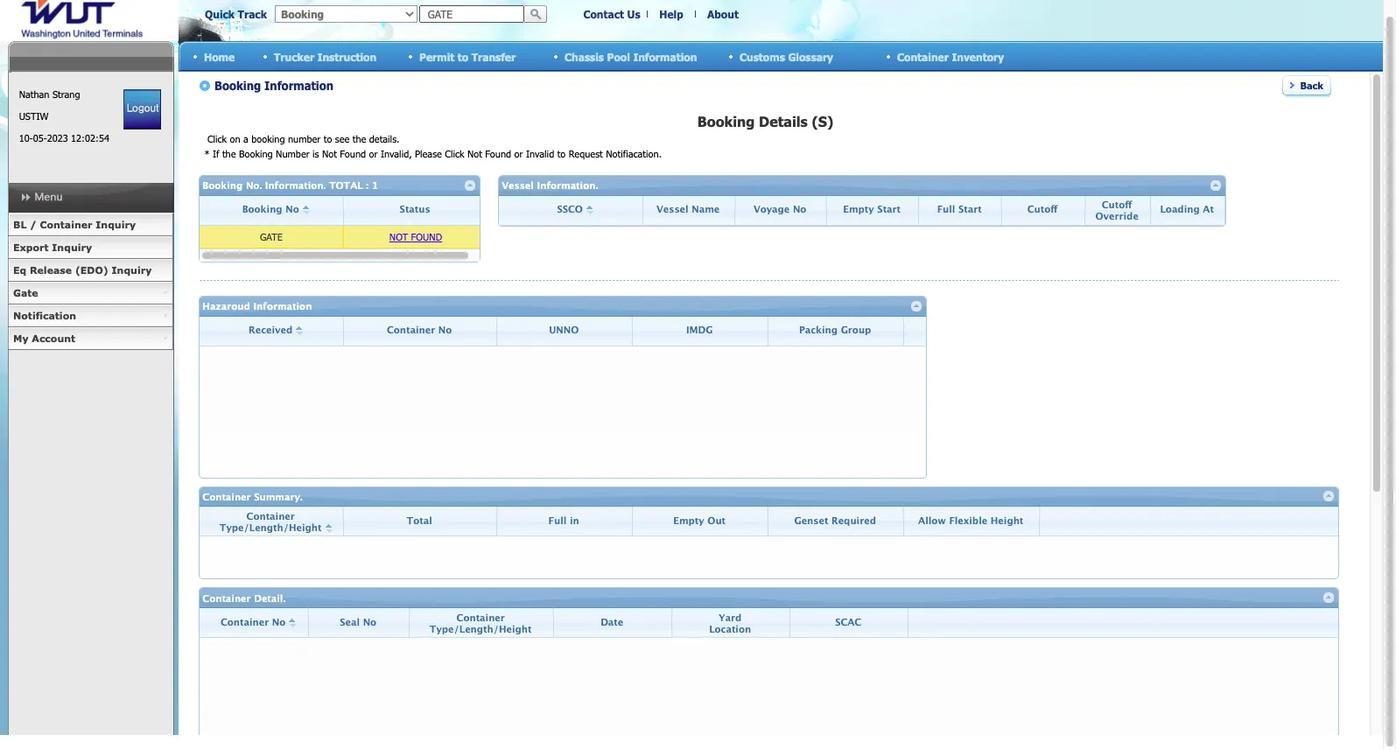 Task type: describe. For each thing, give the bounding box(es) containing it.
my account link
[[8, 328, 173, 350]]

bl
[[13, 219, 27, 230]]

12:02:54
[[71, 132, 109, 144]]

account
[[32, 333, 75, 344]]

bl / container inquiry link
[[8, 214, 173, 236]]

login image
[[124, 89, 161, 130]]

customs glossary
[[740, 50, 834, 63]]

gate link
[[8, 282, 173, 305]]

about link
[[708, 8, 739, 20]]

customs
[[740, 50, 785, 63]]

eq release (edo) inquiry
[[13, 264, 152, 276]]

contact us
[[584, 8, 641, 20]]

nathan
[[19, 88, 49, 100]]

bl / container inquiry
[[13, 219, 136, 230]]

1 horizontal spatial container
[[898, 50, 949, 63]]

help link
[[660, 8, 684, 20]]

10-
[[19, 132, 33, 144]]

/
[[30, 219, 37, 230]]

inquiry for (edo)
[[112, 264, 152, 276]]

home
[[204, 50, 235, 63]]

export inquiry link
[[8, 236, 173, 259]]

nathan strang
[[19, 88, 80, 100]]

eq
[[13, 264, 26, 276]]

10-05-2023 12:02:54
[[19, 132, 109, 144]]

contact us link
[[584, 8, 641, 20]]

permit
[[419, 50, 455, 63]]

quick
[[205, 8, 235, 20]]

help
[[660, 8, 684, 20]]

ustiw
[[19, 110, 49, 122]]

1 vertical spatial container
[[40, 219, 92, 230]]

to
[[458, 50, 469, 63]]

release
[[30, 264, 72, 276]]

contact
[[584, 8, 624, 20]]

track
[[238, 8, 267, 20]]

my account
[[13, 333, 75, 344]]

about
[[708, 8, 739, 20]]



Task type: locate. For each thing, give the bounding box(es) containing it.
trucker
[[274, 50, 314, 63]]

inventory
[[952, 50, 1005, 63]]

05-
[[33, 132, 47, 144]]

inquiry
[[96, 219, 136, 230], [52, 242, 92, 253], [112, 264, 152, 276]]

export
[[13, 242, 49, 253]]

2 vertical spatial inquiry
[[112, 264, 152, 276]]

trucker instruction
[[274, 50, 377, 63]]

container
[[898, 50, 949, 63], [40, 219, 92, 230]]

inquiry down bl / container inquiry
[[52, 242, 92, 253]]

export inquiry
[[13, 242, 92, 253]]

eq release (edo) inquiry link
[[8, 259, 173, 282]]

instruction
[[318, 50, 377, 63]]

gate
[[13, 287, 38, 299]]

chassis
[[565, 50, 604, 63]]

my
[[13, 333, 29, 344]]

inquiry inside export inquiry link
[[52, 242, 92, 253]]

transfer
[[472, 50, 516, 63]]

0 horizontal spatial container
[[40, 219, 92, 230]]

permit to transfer
[[419, 50, 516, 63]]

(edo)
[[75, 264, 108, 276]]

inquiry inside bl / container inquiry link
[[96, 219, 136, 230]]

information
[[633, 50, 697, 63]]

0 vertical spatial container
[[898, 50, 949, 63]]

pool
[[607, 50, 630, 63]]

inquiry right '(edo)'
[[112, 264, 152, 276]]

us
[[627, 8, 641, 20]]

container left inventory
[[898, 50, 949, 63]]

1 vertical spatial inquiry
[[52, 242, 92, 253]]

inquiry up export inquiry link
[[96, 219, 136, 230]]

inquiry for container
[[96, 219, 136, 230]]

notification link
[[8, 305, 173, 328]]

container inventory
[[898, 50, 1005, 63]]

notification
[[13, 310, 76, 321]]

inquiry inside eq release (edo) inquiry link
[[112, 264, 152, 276]]

2023
[[47, 132, 68, 144]]

quick track
[[205, 8, 267, 20]]

chassis pool information
[[565, 50, 697, 63]]

0 vertical spatial inquiry
[[96, 219, 136, 230]]

None text field
[[419, 5, 525, 23]]

container up export inquiry
[[40, 219, 92, 230]]

strang
[[52, 88, 80, 100]]

glossary
[[788, 50, 834, 63]]



Task type: vqa. For each thing, say whether or not it's contained in the screenshot.
NATHAN
yes



